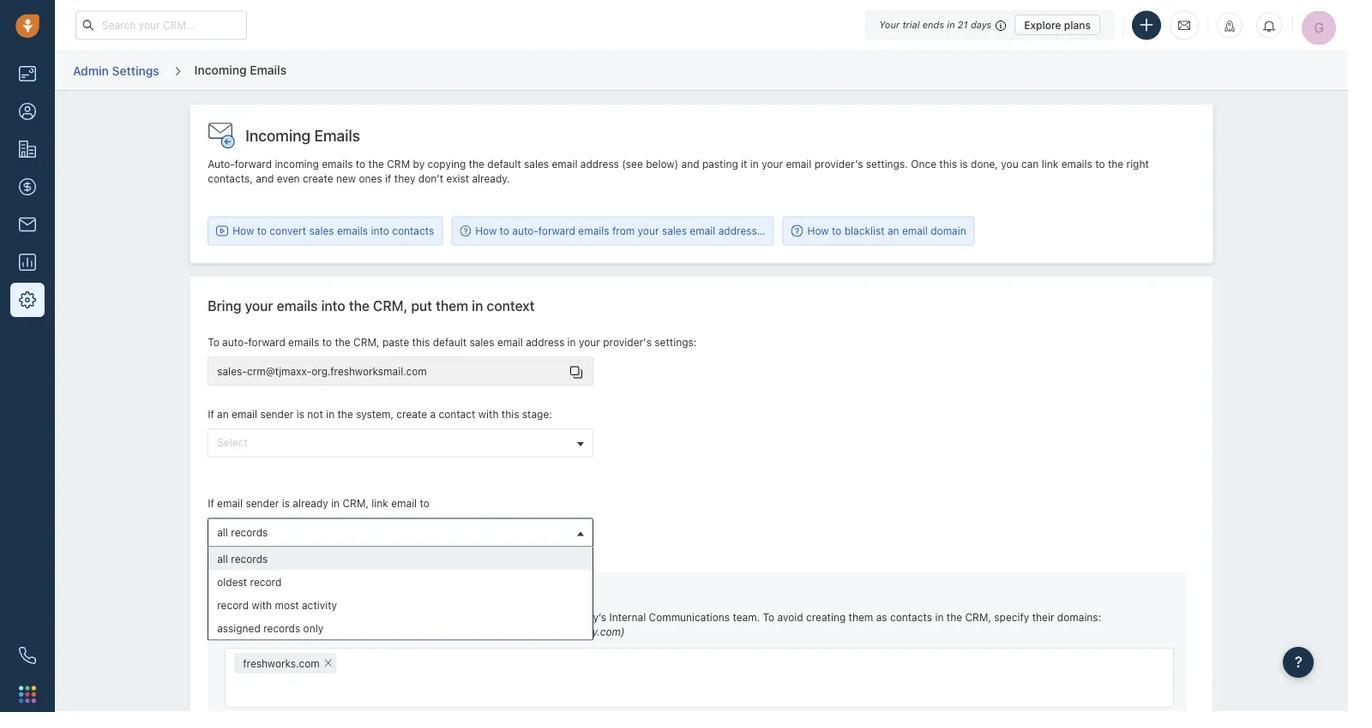 Task type: describe. For each thing, give the bounding box(es) containing it.
email down "select"
[[217, 498, 243, 510]]

all records button
[[208, 518, 594, 548]]

1 horizontal spatial record
[[250, 576, 282, 588]]

system,
[[356, 409, 394, 421]]

sales inside the 'auto-forward incoming emails to the crm by copying the default sales email address (see below) and pasting it in your email provider's settings. once this is done, you can link emails to the right contacts, and even create new ones if they don't exist already.'
[[524, 158, 549, 170]]

below)
[[646, 158, 679, 170]]

sales-
[[217, 365, 247, 377]]

ones
[[359, 173, 382, 185]]

put
[[411, 298, 432, 314]]

email inside how to blacklist an email domain 'link'
[[902, 225, 928, 237]]

how to auto-forward emails from your sales email address to the crm
[[475, 225, 814, 237]]

record with most activity
[[217, 599, 337, 611]]

oldest record
[[217, 576, 282, 588]]

0 vertical spatial incoming emails
[[194, 62, 287, 77]]

freshworks switcher image
[[19, 686, 36, 704]]

trial
[[903, 19, 920, 30]]

people
[[374, 612, 407, 624]]

0 horizontal spatial into
[[321, 298, 345, 314]]

like
[[511, 612, 527, 624]]

crm, up org.freshworksmail.com
[[353, 337, 380, 349]]

select button
[[208, 429, 594, 458]]

auto-forward incoming emails to the crm by copying the default sales email address (see below) and pasting it in your email provider's settings. once this is done, you can link emails to the right contacts, and even create new ones if they don't exist already.
[[208, 158, 1149, 185]]

by
[[413, 158, 425, 170]]

ends
[[923, 19, 945, 30]]

the left the "system,"
[[338, 409, 353, 421]]

only
[[303, 623, 324, 635]]

with inside "record with most activity" option
[[252, 599, 272, 611]]

0 horizontal spatial emails
[[250, 62, 287, 77]]

in down sales-crm@tjmaxx-org.freshworksmail.com
[[326, 409, 335, 421]]

copying
[[428, 158, 466, 170]]

0 horizontal spatial and
[[256, 173, 274, 185]]

not inside excluded domains every day you get emails from people you're not selling to, like your company's internal communications team. to avoid creating them as contacts in the crm, specify their domains: (if the email address is alice@yourcompany.com, the domain is yourcompany.com)
[[443, 612, 458, 624]]

1 horizontal spatial this
[[502, 409, 519, 421]]

specify
[[994, 612, 1030, 624]]

your inside how to auto-forward emails from your sales email address to the crm link
[[638, 225, 659, 237]]

provider's
[[815, 158, 863, 170]]

0 vertical spatial incoming
[[194, 62, 247, 77]]

alice@yourcompany.com,
[[338, 627, 461, 639]]

org.freshworksmail.com
[[312, 365, 427, 377]]

the up sales-crm@tjmaxx-org.freshworksmail.com
[[335, 337, 351, 349]]

explore plans
[[1024, 19, 1091, 31]]

your
[[879, 19, 900, 30]]

1 vertical spatial incoming
[[245, 126, 311, 145]]

crm, left put
[[373, 298, 408, 314]]

records for the assigned records only option on the left of page
[[263, 623, 300, 635]]

already
[[293, 498, 328, 510]]

contacts inside excluded domains every day you get emails from people you're not selling to, like your company's internal communications team. to avoid creating them as contacts in the crm, specify their domains: (if the email address is alice@yourcompany.com, the domain is yourcompany.com)
[[890, 612, 932, 624]]

company's
[[555, 612, 607, 624]]

even
[[277, 173, 300, 185]]

your inside the 'auto-forward incoming emails to the crm by copying the default sales email address (see below) and pasting it in your email provider's settings. once this is done, you can link emails to the right contacts, and even create new ones if they don't exist already.'
[[762, 158, 783, 170]]

new
[[336, 173, 356, 185]]

explore plans link
[[1015, 15, 1100, 35]]

incoming
[[275, 158, 319, 170]]

explore
[[1024, 19, 1062, 31]]

activity
[[302, 599, 337, 611]]

1 vertical spatial create
[[397, 409, 427, 421]]

the right (if
[[238, 627, 254, 639]]

in right already
[[331, 498, 340, 510]]

email up "select"
[[232, 409, 257, 421]]

is down crm@tjmaxx-
[[297, 409, 304, 421]]

pasting
[[702, 158, 738, 170]]

can
[[1022, 158, 1039, 170]]

most
[[275, 599, 299, 611]]

the left blacklist
[[773, 225, 788, 237]]

the left the right
[[1108, 158, 1124, 170]]

done,
[[971, 158, 998, 170]]

record with most activity option
[[209, 594, 593, 617]]

bring your emails into the crm, put them in context
[[208, 298, 535, 314]]

1 vertical spatial forward
[[538, 225, 576, 237]]

internal
[[609, 612, 646, 624]]

your left provider's
[[579, 337, 600, 349]]

crm@tjmaxx-
[[247, 365, 312, 377]]

how to blacklist an email domain
[[808, 225, 966, 237]]

your inside excluded domains every day you get emails from people you're not selling to, like your company's internal communications team. to avoid creating them as contacts in the crm, specify their domains: (if the email address is alice@yourcompany.com, the domain is yourcompany.com)
[[530, 612, 552, 624]]

records for all records option
[[231, 553, 268, 565]]

all inside all records option
[[217, 553, 228, 565]]

excluded
[[225, 590, 283, 607]]

freshworks.com
[[243, 658, 320, 670]]

0 vertical spatial and
[[682, 158, 700, 170]]

how for how to convert sales emails into contacts
[[233, 225, 254, 237]]

contacts,
[[208, 173, 253, 185]]

contacts inside how to convert sales emails into contacts link
[[392, 225, 434, 237]]

admin settings link
[[72, 57, 160, 84]]

how for how to blacklist an email domain
[[808, 225, 829, 237]]

admin
[[73, 63, 109, 77]]

in left context
[[472, 298, 483, 314]]

already.
[[472, 173, 510, 185]]

domain inside how to blacklist an email domain 'link'
[[931, 225, 966, 237]]

crm, right already
[[343, 498, 369, 510]]

in left 21
[[947, 19, 955, 30]]

creating
[[806, 612, 846, 624]]

create inside the 'auto-forward incoming emails to the crm by copying the default sales email address (see below) and pasting it in your email provider's settings. once this is done, you can link emails to the right contacts, and even create new ones if they don't exist already.'
[[303, 173, 333, 185]]

to inside 'link'
[[832, 225, 842, 237]]

email left provider's
[[786, 158, 812, 170]]

how to convert sales emails into contacts
[[233, 225, 434, 237]]

if email sender is already in crm, link email to
[[208, 498, 430, 510]]

provider's
[[603, 337, 652, 349]]

you inside the 'auto-forward incoming emails to the crm by copying the default sales email address (see below) and pasting it in your email provider's settings. once this is done, you can link emails to the right contacts, and even create new ones if they don't exist already.'
[[1001, 158, 1019, 170]]

email inside how to auto-forward emails from your sales email address to the crm link
[[690, 225, 716, 237]]

(if
[[225, 627, 235, 639]]

settings
[[112, 63, 159, 77]]

context
[[487, 298, 535, 314]]

is down like
[[522, 627, 529, 639]]

assigned records only
[[217, 623, 324, 635]]

to auto-forward emails to the crm, paste this default sales email address in your provider's settings:
[[208, 337, 697, 349]]

you're
[[409, 612, 440, 624]]

crm, inside excluded domains every day you get emails from people you're not selling to, like your company's internal communications team. to avoid creating them as contacts in the crm, specify their domains: (if the email address is alice@yourcompany.com, the domain is yourcompany.com)
[[965, 612, 992, 624]]

sales-crm@tjmaxx-org.freshworksmail.com
[[217, 365, 427, 377]]

contact
[[439, 409, 476, 421]]

it
[[741, 158, 747, 170]]

1 horizontal spatial crm
[[791, 225, 814, 237]]

in inside excluded domains every day you get emails from people you're not selling to, like your company's internal communications team. to avoid creating them as contacts in the crm, specify their domains: (if the email address is alice@yourcompany.com, the domain is yourcompany.com)
[[935, 612, 944, 624]]

× button
[[320, 653, 337, 672]]

communications
[[649, 612, 730, 624]]

get
[[295, 612, 311, 624]]

×
[[324, 653, 333, 672]]

don't
[[418, 173, 444, 185]]

email inside excluded domains every day you get emails from people you're not selling to, like your company's internal communications team. to avoid creating them as contacts in the crm, specify their domains: (if the email address is alice@yourcompany.com, the domain is yourcompany.com)
[[257, 627, 283, 639]]

email up all records dropdown button
[[391, 498, 417, 510]]

0 vertical spatial them
[[436, 298, 469, 314]]

as
[[876, 612, 887, 624]]

if for if an email sender is not in the system, create a contact with this stage:
[[208, 409, 214, 421]]

your trial ends in 21 days
[[879, 19, 992, 30]]

bring
[[208, 298, 241, 314]]

admin settings
[[73, 63, 159, 77]]

1 vertical spatial an
[[217, 409, 229, 421]]

21
[[958, 19, 968, 30]]



Task type: locate. For each thing, give the bounding box(es) containing it.
to inside excluded domains every day you get emails from people you're not selling to, like your company's internal communications team. to avoid creating them as contacts in the crm, specify their domains: (if the email address is alice@yourcompany.com, the domain is yourcompany.com)
[[763, 612, 775, 624]]

incoming up the incoming
[[245, 126, 311, 145]]

1 vertical spatial to
[[763, 612, 775, 624]]

0 horizontal spatial how
[[233, 225, 254, 237]]

them left as
[[849, 612, 873, 624]]

how for how to auto-forward emails from your sales email address to the crm
[[475, 225, 497, 237]]

1 vertical spatial with
[[252, 599, 272, 611]]

create down the incoming
[[303, 173, 333, 185]]

the up the ones
[[368, 158, 384, 170]]

crm up the they
[[387, 158, 410, 170]]

auto- up the "sales-"
[[222, 337, 248, 349]]

your right it
[[762, 158, 783, 170]]

emails
[[322, 158, 353, 170], [1062, 158, 1093, 170], [337, 225, 368, 237], [578, 225, 609, 237], [277, 298, 318, 314], [288, 337, 319, 349], [314, 612, 345, 624]]

record up every on the left bottom
[[217, 599, 249, 611]]

1 if from the top
[[208, 409, 214, 421]]

is inside the 'auto-forward incoming emails to the crm by copying the default sales email address (see below) and pasting it in your email provider's settings. once this is done, you can link emails to the right contacts, and even create new ones if they don't exist already.'
[[960, 158, 968, 170]]

you left can
[[1001, 158, 1019, 170]]

assigned
[[217, 623, 261, 635]]

emails
[[250, 62, 287, 77], [314, 126, 360, 145]]

your right the bring
[[245, 298, 273, 314]]

exist
[[447, 173, 469, 185]]

with up day
[[252, 599, 272, 611]]

1 all from the top
[[217, 526, 228, 538]]

1 vertical spatial link
[[372, 498, 388, 510]]

oldest
[[217, 576, 247, 588]]

0 vertical spatial create
[[303, 173, 333, 185]]

every
[[225, 612, 252, 624]]

1 horizontal spatial contacts
[[890, 612, 932, 624]]

2 horizontal spatial this
[[940, 158, 957, 170]]

and left even
[[256, 173, 274, 185]]

2 vertical spatial this
[[502, 409, 519, 421]]

0 horizontal spatial with
[[252, 599, 272, 611]]

record up excluded
[[250, 576, 282, 588]]

into down if
[[371, 225, 389, 237]]

0 vertical spatial forward
[[235, 158, 272, 170]]

assigned records only option
[[209, 617, 593, 640]]

1 vertical spatial auto-
[[222, 337, 248, 349]]

link
[[1042, 158, 1059, 170], [372, 498, 388, 510]]

their
[[1032, 612, 1055, 624]]

email
[[552, 158, 578, 170], [786, 158, 812, 170], [690, 225, 716, 237], [902, 225, 928, 237], [497, 337, 523, 349], [232, 409, 257, 421], [217, 498, 243, 510], [391, 498, 417, 510], [257, 627, 283, 639]]

contacts down the they
[[392, 225, 434, 237]]

is left already
[[282, 498, 290, 510]]

if an email sender is not in the system, create a contact with this stage:
[[208, 409, 552, 421]]

None search field
[[337, 654, 358, 673]]

0 horizontal spatial you
[[275, 612, 293, 624]]

in right it
[[750, 158, 759, 170]]

if for if email sender is already in crm, link email to
[[208, 498, 214, 510]]

how
[[233, 225, 254, 237], [475, 225, 497, 237], [808, 225, 829, 237]]

0 vertical spatial this
[[940, 158, 957, 170]]

the down selling
[[464, 627, 480, 639]]

is
[[960, 158, 968, 170], [297, 409, 304, 421], [282, 498, 290, 510], [327, 627, 335, 639], [522, 627, 529, 639]]

your
[[762, 158, 783, 170], [638, 225, 659, 237], [245, 298, 273, 314], [579, 337, 600, 349], [530, 612, 552, 624]]

with
[[478, 409, 499, 421], [252, 599, 272, 611]]

1 horizontal spatial and
[[682, 158, 700, 170]]

excluded domains every day you get emails from people you're not selling to, like your company's internal communications team. to avoid creating them as contacts in the crm, specify their domains: (if the email address is alice@yourcompany.com, the domain is yourcompany.com)
[[225, 590, 1102, 639]]

email left (see
[[552, 158, 578, 170]]

0 vertical spatial not
[[307, 409, 323, 421]]

default
[[487, 158, 521, 170], [433, 337, 467, 349]]

1 horizontal spatial from
[[612, 225, 635, 237]]

(see
[[622, 158, 643, 170]]

sender left already
[[246, 498, 279, 510]]

how inside 'link'
[[808, 225, 829, 237]]

this
[[940, 158, 957, 170], [412, 337, 430, 349], [502, 409, 519, 421]]

you
[[1001, 158, 1019, 170], [275, 612, 293, 624]]

3 how from the left
[[808, 225, 829, 237]]

incoming emails
[[194, 62, 287, 77], [245, 126, 360, 145]]

your down the 'auto-forward incoming emails to the crm by copying the default sales email address (see below) and pasting it in your email provider's settings. once this is done, you can link emails to the right contacts, and even create new ones if they don't exist already.'
[[638, 225, 659, 237]]

to up the "sales-"
[[208, 337, 219, 349]]

phone element
[[10, 639, 45, 673]]

select
[[217, 437, 248, 449]]

1 how from the left
[[233, 225, 254, 237]]

default up already.
[[487, 158, 521, 170]]

contacts
[[392, 225, 434, 237], [890, 612, 932, 624]]

0 horizontal spatial create
[[303, 173, 333, 185]]

0 horizontal spatial crm
[[387, 158, 410, 170]]

sender down crm@tjmaxx-
[[260, 409, 294, 421]]

emails inside excluded domains every day you get emails from people you're not selling to, like your company's internal communications team. to avoid creating them as contacts in the crm, specify their domains: (if the email address is alice@yourcompany.com, the domain is yourcompany.com)
[[314, 612, 345, 624]]

1 vertical spatial into
[[321, 298, 345, 314]]

the left put
[[349, 298, 370, 314]]

0 vertical spatial link
[[1042, 158, 1059, 170]]

2 all from the top
[[217, 553, 228, 565]]

this right paste
[[412, 337, 430, 349]]

an right blacklist
[[888, 225, 899, 237]]

into
[[371, 225, 389, 237], [321, 298, 345, 314]]

1 vertical spatial and
[[256, 173, 274, 185]]

domain
[[931, 225, 966, 237], [483, 627, 519, 639]]

1 horizontal spatial default
[[487, 158, 521, 170]]

sales
[[524, 158, 549, 170], [309, 225, 334, 237], [662, 225, 687, 237], [470, 337, 495, 349]]

0 horizontal spatial not
[[307, 409, 323, 421]]

0 vertical spatial domain
[[931, 225, 966, 237]]

1 horizontal spatial link
[[1042, 158, 1059, 170]]

into up sales-crm@tjmaxx-org.freshworksmail.com
[[321, 298, 345, 314]]

stage:
[[522, 409, 552, 421]]

oldest record option
[[209, 571, 593, 594]]

2 horizontal spatial how
[[808, 225, 829, 237]]

1 horizontal spatial emails
[[314, 126, 360, 145]]

with right contact
[[478, 409, 499, 421]]

the up already.
[[469, 158, 485, 170]]

you inside excluded domains every day you get emails from people you're not selling to, like your company's internal communications team. to avoid creating them as contacts in the crm, specify their domains: (if the email address is alice@yourcompany.com, the domain is yourcompany.com)
[[275, 612, 293, 624]]

domains
[[287, 590, 341, 607]]

team.
[[733, 612, 760, 624]]

they
[[394, 173, 416, 185]]

incoming down search your crm... text field at the top left of the page
[[194, 62, 247, 77]]

auto-
[[208, 158, 235, 170]]

1 vertical spatial sender
[[246, 498, 279, 510]]

1 vertical spatial domain
[[483, 627, 519, 639]]

email right blacklist
[[902, 225, 928, 237]]

them inside excluded domains every day you get emails from people you're not selling to, like your company's internal communications team. to avoid creating them as contacts in the crm, specify their domains: (if the email address is alice@yourcompany.com, the domain is yourcompany.com)
[[849, 612, 873, 624]]

0 horizontal spatial default
[[433, 337, 467, 349]]

crm, left specify
[[965, 612, 992, 624]]

to
[[356, 158, 366, 170], [1096, 158, 1105, 170], [257, 225, 267, 237], [500, 225, 509, 237], [760, 225, 770, 237], [832, 225, 842, 237], [322, 337, 332, 349], [420, 498, 430, 510]]

0 vertical spatial all
[[217, 526, 228, 538]]

auto-
[[512, 225, 538, 237], [222, 337, 248, 349]]

link inside the 'auto-forward incoming emails to the crm by copying the default sales email address (see below) and pasting it in your email provider's settings. once this is done, you can link emails to the right contacts, and even create new ones if they don't exist already.'
[[1042, 158, 1059, 170]]

crm,
[[373, 298, 408, 314], [353, 337, 380, 349], [343, 498, 369, 510], [965, 612, 992, 624]]

you down most
[[275, 612, 293, 624]]

phone image
[[19, 648, 36, 665]]

1 vertical spatial not
[[443, 612, 458, 624]]

1 vertical spatial them
[[849, 612, 873, 624]]

email down the 'auto-forward incoming emails to the crm by copying the default sales email address (see below) and pasting it in your email provider's settings. once this is done, you can link emails to the right contacts, and even create new ones if they don't exist already.'
[[690, 225, 716, 237]]

1 vertical spatial all records
[[217, 553, 268, 565]]

2 vertical spatial forward
[[248, 337, 285, 349]]

to
[[208, 337, 219, 349], [763, 612, 775, 624]]

from down (see
[[612, 225, 635, 237]]

0 horizontal spatial link
[[372, 498, 388, 510]]

from
[[612, 225, 635, 237], [348, 612, 371, 624]]

in inside the 'auto-forward incoming emails to the crm by copying the default sales email address (see below) and pasting it in your email provider's settings. once this is done, you can link emails to the right contacts, and even create new ones if they don't exist already.'
[[750, 158, 759, 170]]

convert
[[270, 225, 306, 237]]

paste
[[383, 337, 409, 349]]

1 horizontal spatial an
[[888, 225, 899, 237]]

plans
[[1064, 19, 1091, 31]]

1 horizontal spatial you
[[1001, 158, 1019, 170]]

default inside the 'auto-forward incoming emails to the crm by copying the default sales email address (see below) and pasting it in your email provider's settings. once this is done, you can link emails to the right contacts, and even create new ones if they don't exist already.'
[[487, 158, 521, 170]]

list box
[[209, 548, 593, 640]]

1 horizontal spatial into
[[371, 225, 389, 237]]

once
[[911, 158, 937, 170]]

1 horizontal spatial them
[[849, 612, 873, 624]]

this left stage: at bottom
[[502, 409, 519, 421]]

link right can
[[1042, 158, 1059, 170]]

address inside excluded domains every day you get emails from people you're not selling to, like your company's internal communications team. to avoid creating them as contacts in the crm, specify their domains: (if the email address is alice@yourcompany.com, the domain is yourcompany.com)
[[286, 627, 324, 639]]

domain inside excluded domains every day you get emails from people you're not selling to, like your company's internal communications team. to avoid creating them as contacts in the crm, specify their domains: (if the email address is alice@yourcompany.com, the domain is yourcompany.com)
[[483, 627, 519, 639]]

0 horizontal spatial auto-
[[222, 337, 248, 349]]

1 horizontal spatial create
[[397, 409, 427, 421]]

1 vertical spatial crm
[[791, 225, 814, 237]]

0 horizontal spatial record
[[217, 599, 249, 611]]

1 horizontal spatial not
[[443, 612, 458, 624]]

0 vertical spatial an
[[888, 225, 899, 237]]

this right once
[[940, 158, 957, 170]]

to left the avoid
[[763, 612, 775, 624]]

1 vertical spatial records
[[231, 553, 268, 565]]

days
[[971, 19, 992, 30]]

the
[[368, 158, 384, 170], [469, 158, 485, 170], [1108, 158, 1124, 170], [773, 225, 788, 237], [349, 298, 370, 314], [335, 337, 351, 349], [338, 409, 353, 421], [947, 612, 962, 624], [238, 627, 254, 639], [464, 627, 480, 639]]

settings:
[[655, 337, 697, 349]]

yourcompany.com)
[[532, 627, 625, 639]]

address inside the 'auto-forward incoming emails to the crm by copying the default sales email address (see below) and pasting it in your email provider's settings. once this is done, you can link emails to the right contacts, and even create new ones if they don't exist already.'
[[581, 158, 619, 170]]

if
[[385, 173, 391, 185]]

all inside all records dropdown button
[[217, 526, 228, 538]]

crm left blacklist
[[791, 225, 814, 237]]

1 vertical spatial from
[[348, 612, 371, 624]]

not right you're
[[443, 612, 458, 624]]

1 vertical spatial this
[[412, 337, 430, 349]]

them right put
[[436, 298, 469, 314]]

not down sales-crm@tjmaxx-org.freshworksmail.com
[[307, 409, 323, 421]]

1 horizontal spatial how
[[475, 225, 497, 237]]

contacts right as
[[890, 612, 932, 624]]

forward inside the 'auto-forward incoming emails to the crm by copying the default sales email address (see below) and pasting it in your email provider's settings. once this is done, you can link emails to the right contacts, and even create new ones if they don't exist already.'
[[235, 158, 272, 170]]

0 vertical spatial you
[[1001, 158, 1019, 170]]

an inside 'link'
[[888, 225, 899, 237]]

auto- up context
[[512, 225, 538, 237]]

all records inside all records dropdown button
[[217, 526, 268, 538]]

email down day
[[257, 627, 283, 639]]

is left done,
[[960, 158, 968, 170]]

from inside excluded domains every day you get emails from people you're not selling to, like your company's internal communications team. to avoid creating them as contacts in the crm, specify their domains: (if the email address is alice@yourcompany.com, the domain is yourcompany.com)
[[348, 612, 371, 624]]

how to convert sales emails into contacts link
[[216, 224, 434, 238]]

day
[[255, 612, 272, 624]]

0 horizontal spatial to
[[208, 337, 219, 349]]

in right as
[[935, 612, 944, 624]]

1 horizontal spatial domain
[[931, 225, 966, 237]]

0 vertical spatial all records
[[217, 526, 268, 538]]

0 vertical spatial to
[[208, 337, 219, 349]]

this inside the 'auto-forward incoming emails to the crm by copying the default sales email address (see below) and pasting it in your email provider's settings. once this is done, you can link emails to the right contacts, and even create new ones if they don't exist already.'
[[940, 158, 957, 170]]

0 horizontal spatial from
[[348, 612, 371, 624]]

address down it
[[718, 225, 757, 237]]

2 all records from the top
[[217, 553, 268, 565]]

how left blacklist
[[808, 225, 829, 237]]

records inside dropdown button
[[231, 526, 268, 538]]

list box containing all records
[[209, 548, 593, 640]]

address down context
[[526, 337, 565, 349]]

0 vertical spatial sender
[[260, 409, 294, 421]]

0 vertical spatial into
[[371, 225, 389, 237]]

an
[[888, 225, 899, 237], [217, 409, 229, 421]]

record
[[250, 576, 282, 588], [217, 599, 249, 611]]

how left 'convert'
[[233, 225, 254, 237]]

from left people
[[348, 612, 371, 624]]

1 vertical spatial all
[[217, 553, 228, 565]]

settings.
[[866, 158, 908, 170]]

right
[[1127, 158, 1149, 170]]

1 vertical spatial default
[[433, 337, 467, 349]]

selling
[[461, 612, 493, 624]]

create left 'a'
[[397, 409, 427, 421]]

0 horizontal spatial domain
[[483, 627, 519, 639]]

and
[[682, 158, 700, 170], [256, 173, 274, 185]]

1 all records from the top
[[217, 526, 268, 538]]

1 vertical spatial record
[[217, 599, 249, 611]]

in left provider's
[[567, 337, 576, 349]]

1 vertical spatial you
[[275, 612, 293, 624]]

blacklist
[[845, 225, 885, 237]]

the left specify
[[947, 612, 962, 624]]

records inside option
[[263, 623, 300, 635]]

2 vertical spatial records
[[263, 623, 300, 635]]

0 vertical spatial if
[[208, 409, 214, 421]]

in
[[947, 19, 955, 30], [750, 158, 759, 170], [472, 298, 483, 314], [567, 337, 576, 349], [326, 409, 335, 421], [331, 498, 340, 510], [935, 612, 944, 624]]

email down context
[[497, 337, 523, 349]]

all records inside all records option
[[217, 553, 268, 565]]

0 vertical spatial contacts
[[392, 225, 434, 237]]

0 vertical spatial record
[[250, 576, 282, 588]]

1 vertical spatial incoming emails
[[245, 126, 360, 145]]

a
[[430, 409, 436, 421]]

0 horizontal spatial contacts
[[392, 225, 434, 237]]

domain down to,
[[483, 627, 519, 639]]

how down already.
[[475, 225, 497, 237]]

1 vertical spatial contacts
[[890, 612, 932, 624]]

0 horizontal spatial them
[[436, 298, 469, 314]]

and right below)
[[682, 158, 700, 170]]

0 vertical spatial default
[[487, 158, 521, 170]]

an up "select"
[[217, 409, 229, 421]]

0 vertical spatial emails
[[250, 62, 287, 77]]

0 vertical spatial records
[[231, 526, 268, 538]]

domains:
[[1057, 612, 1102, 624]]

all records option
[[209, 548, 593, 571]]

0 horizontal spatial an
[[217, 409, 229, 421]]

0 vertical spatial crm
[[387, 158, 410, 170]]

all
[[217, 526, 228, 538], [217, 553, 228, 565]]

1 vertical spatial emails
[[314, 126, 360, 145]]

1 horizontal spatial with
[[478, 409, 499, 421]]

0 vertical spatial with
[[478, 409, 499, 421]]

if
[[208, 409, 214, 421], [208, 498, 214, 510]]

to,
[[495, 612, 508, 624]]

Search your CRM... text field
[[75, 11, 247, 40]]

0 vertical spatial from
[[612, 225, 635, 237]]

1 horizontal spatial auto-
[[512, 225, 538, 237]]

2 if from the top
[[208, 498, 214, 510]]

default right paste
[[433, 337, 467, 349]]

how to auto-forward emails from your sales email address to the crm link
[[460, 224, 814, 238]]

how to blacklist an email domain link
[[791, 224, 966, 238]]

domain down once
[[931, 225, 966, 237]]

email image
[[1179, 18, 1191, 32]]

0 vertical spatial auto-
[[512, 225, 538, 237]]

1 horizontal spatial to
[[763, 612, 775, 624]]

2 how from the left
[[475, 225, 497, 237]]

is right only
[[327, 627, 335, 639]]

your right like
[[530, 612, 552, 624]]

link up all records dropdown button
[[372, 498, 388, 510]]

crm inside the 'auto-forward incoming emails to the crm by copying the default sales email address (see below) and pasting it in your email provider's settings. once this is done, you can link emails to the right contacts, and even create new ones if they don't exist already.'
[[387, 158, 410, 170]]

create
[[303, 173, 333, 185], [397, 409, 427, 421]]

address down get
[[286, 627, 324, 639]]

1 vertical spatial if
[[208, 498, 214, 510]]

records inside option
[[231, 553, 268, 565]]

address
[[581, 158, 619, 170], [718, 225, 757, 237], [526, 337, 565, 349], [286, 627, 324, 639]]

0 horizontal spatial this
[[412, 337, 430, 349]]

incoming
[[194, 62, 247, 77], [245, 126, 311, 145]]

address left (see
[[581, 158, 619, 170]]



Task type: vqa. For each thing, say whether or not it's contained in the screenshot.
the provider's
yes



